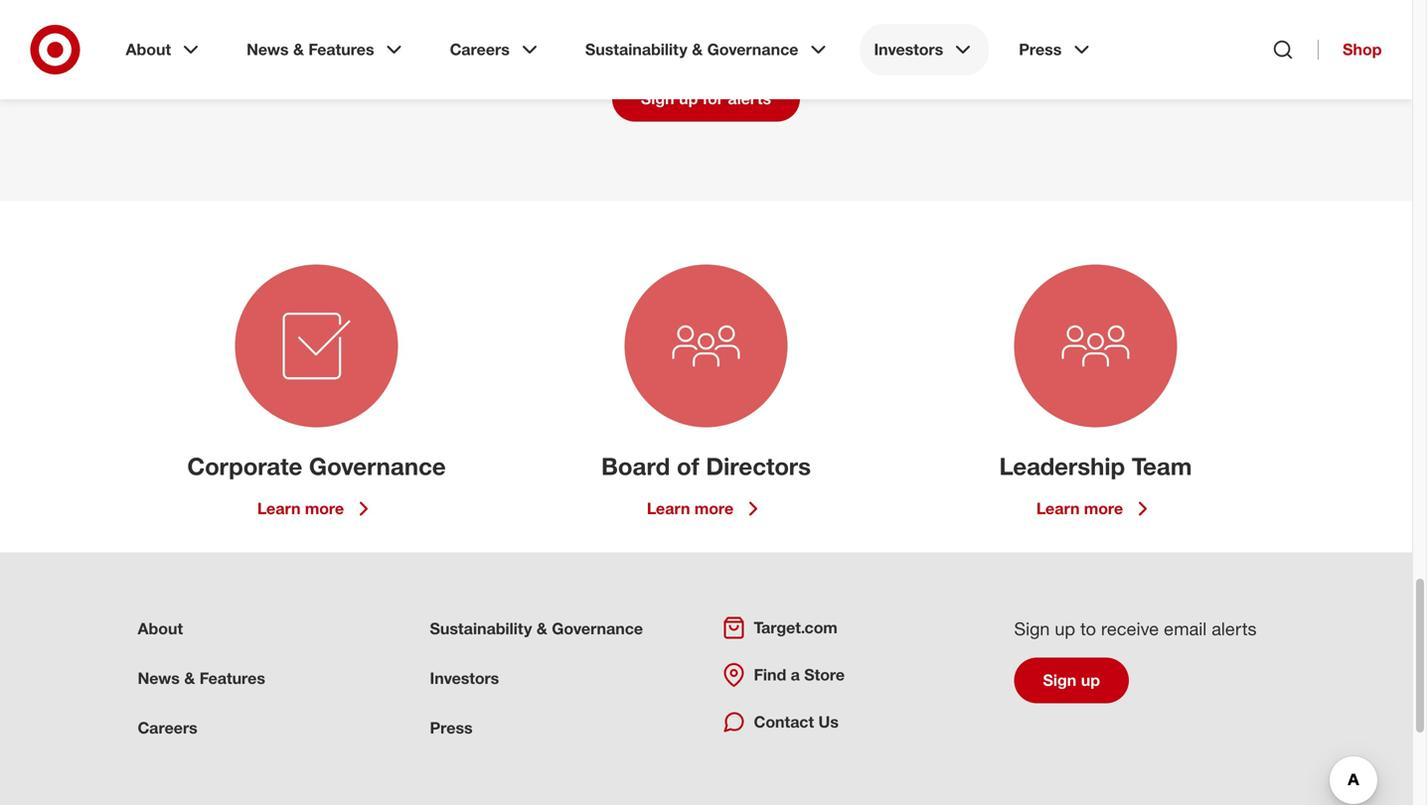 Task type: describe. For each thing, give the bounding box(es) containing it.
of
[[677, 452, 699, 481]]

us
[[818, 713, 839, 732]]

sign up
[[1043, 671, 1100, 691]]

0 horizontal spatial email
[[621, 37, 659, 57]]

learn for leadership
[[1036, 499, 1080, 519]]

a
[[791, 666, 800, 685]]

investors for topmost the investors link
[[874, 40, 943, 59]]

alerts,
[[664, 37, 707, 57]]

to sign up for new investor email alerts, or to change your request, click below.
[[427, 37, 985, 57]]

investor
[[561, 37, 617, 57]]

team
[[1132, 452, 1192, 481]]

0 vertical spatial for
[[504, 37, 523, 57]]

contact us link
[[722, 711, 839, 735]]

shop link
[[1318, 40, 1382, 60]]

new
[[527, 37, 557, 57]]

sustainability for press link to the bottom
[[430, 620, 532, 639]]

about link for news & features link for press link to the top 'careers' link
[[112, 24, 217, 76]]

up for sign up
[[1081, 671, 1100, 691]]

sign
[[447, 37, 477, 57]]

news for press link to the bottom
[[138, 669, 180, 689]]

careers link for press link to the top
[[436, 24, 555, 76]]

careers for press link to the top 'careers' link
[[450, 40, 510, 59]]

board
[[601, 452, 670, 481]]

press for press link to the bottom
[[430, 719, 473, 738]]

1 vertical spatial email
[[1164, 619, 1207, 640]]

1 vertical spatial press link
[[430, 719, 473, 738]]

change
[[749, 37, 802, 57]]

1 vertical spatial alerts
[[1212, 619, 1257, 640]]

leadership team
[[999, 452, 1192, 481]]

news for press link to the top
[[247, 40, 289, 59]]

learn more for corporate
[[257, 499, 344, 519]]

more for governance
[[305, 499, 344, 519]]

& for news & features link for press link to the top 'careers' link
[[293, 40, 304, 59]]

click
[[904, 37, 936, 57]]

& for "sustainability & governance" link associated with press link to the bottom
[[537, 620, 547, 639]]

up for sign up for alerts
[[679, 89, 698, 108]]

about for news & features link for 'careers' link for press link to the bottom
[[138, 620, 183, 639]]

request,
[[842, 37, 899, 57]]

governance for press link to the bottom
[[552, 620, 643, 639]]

0 horizontal spatial governance
[[309, 452, 446, 481]]

store
[[804, 666, 845, 685]]

learn for board
[[647, 499, 690, 519]]

features for news & features link for press link to the top 'careers' link
[[308, 40, 374, 59]]

governance for press link to the top
[[707, 40, 798, 59]]

1 vertical spatial to
[[1080, 619, 1096, 640]]

news & features for press link to the top
[[247, 40, 374, 59]]

find a store link
[[722, 664, 845, 688]]

news & features for press link to the bottom
[[138, 669, 265, 689]]

sign for sign up for alerts
[[641, 89, 674, 108]]

& for news & features link for 'careers' link for press link to the bottom
[[184, 669, 195, 689]]

0 horizontal spatial investors link
[[430, 669, 499, 689]]

sustainability & governance link for press link to the top
[[571, 24, 844, 76]]

press for press link to the top
[[1019, 40, 1062, 59]]



Task type: locate. For each thing, give the bounding box(es) containing it.
find a store
[[754, 666, 845, 685]]

1 vertical spatial governance
[[309, 452, 446, 481]]

&
[[293, 40, 304, 59], [692, 40, 703, 59], [537, 620, 547, 639], [184, 669, 195, 689]]

2 horizontal spatial learn
[[1036, 499, 1080, 519]]

for
[[504, 37, 523, 57], [702, 89, 723, 108]]

learn more link down leadership team at the bottom right of the page
[[1036, 497, 1155, 521]]

1 horizontal spatial email
[[1164, 619, 1207, 640]]

leadership
[[999, 452, 1125, 481]]

features for news & features link for 'careers' link for press link to the bottom
[[199, 669, 265, 689]]

more for of
[[695, 499, 734, 519]]

press link
[[1005, 24, 1107, 76], [430, 719, 473, 738]]

0 horizontal spatial to
[[731, 37, 745, 57]]

careers for 'careers' link for press link to the bottom
[[138, 719, 198, 738]]

about for news & features link for press link to the top 'careers' link
[[126, 40, 171, 59]]

0 horizontal spatial press
[[430, 719, 473, 738]]

1 horizontal spatial alerts
[[1212, 619, 1257, 640]]

1 vertical spatial news & features link
[[138, 669, 265, 689]]

sign up to receive email alerts
[[1014, 619, 1257, 640]]

learn more link down 'board of directors'
[[647, 497, 765, 521]]

2 vertical spatial sign
[[1043, 671, 1077, 691]]

1 horizontal spatial press
[[1019, 40, 1062, 59]]

0 vertical spatial news & features
[[247, 40, 374, 59]]

up right sign
[[481, 37, 499, 57]]

1 vertical spatial investors link
[[430, 669, 499, 689]]

1 vertical spatial sustainability
[[430, 620, 532, 639]]

more down leadership team at the bottom right of the page
[[1084, 499, 1123, 519]]

corporate governance
[[187, 452, 446, 481]]

0 vertical spatial sustainability & governance link
[[571, 24, 844, 76]]

sustainability & governance for press link to the bottom
[[430, 620, 643, 639]]

to right or
[[731, 37, 745, 57]]

sustainability & governance link
[[571, 24, 844, 76], [430, 620, 643, 639]]

more
[[305, 499, 344, 519], [695, 499, 734, 519], [1084, 499, 1123, 519]]

2 more from the left
[[695, 499, 734, 519]]

careers
[[450, 40, 510, 59], [138, 719, 198, 738]]

0 vertical spatial alerts
[[728, 89, 771, 108]]

1 horizontal spatial learn
[[647, 499, 690, 519]]

email
[[621, 37, 659, 57], [1164, 619, 1207, 640]]

email left alerts,
[[621, 37, 659, 57]]

1 vertical spatial about link
[[138, 620, 183, 639]]

1 horizontal spatial investors
[[874, 40, 943, 59]]

corporate
[[187, 452, 302, 481]]

sustainability & governance link for press link to the bottom
[[430, 620, 643, 639]]

investors link
[[860, 24, 989, 76], [430, 669, 499, 689]]

sustainability & governance for press link to the top
[[585, 40, 798, 59]]

1 horizontal spatial news
[[247, 40, 289, 59]]

learn more for board
[[647, 499, 734, 519]]

& for "sustainability & governance" link for press link to the top
[[692, 40, 703, 59]]

0 vertical spatial features
[[308, 40, 374, 59]]

news & features link for press link to the top 'careers' link
[[233, 24, 420, 76]]

board of directors
[[601, 452, 811, 481]]

3 more from the left
[[1084, 499, 1123, 519]]

1 more from the left
[[305, 499, 344, 519]]

sign for sign up to receive email alerts
[[1014, 619, 1050, 640]]

0 horizontal spatial learn more
[[257, 499, 344, 519]]

1 horizontal spatial more
[[695, 499, 734, 519]]

1 learn more from the left
[[257, 499, 344, 519]]

about link for news & features link for 'careers' link for press link to the bottom
[[138, 620, 183, 639]]

1 vertical spatial features
[[199, 669, 265, 689]]

sign inside sign up for alerts link
[[641, 89, 674, 108]]

sign up link
[[1014, 658, 1129, 704]]

1 vertical spatial sign
[[1014, 619, 1050, 640]]

3 learn from the left
[[1036, 499, 1080, 519]]

2 horizontal spatial learn more
[[1036, 499, 1123, 519]]

to
[[731, 37, 745, 57], [1080, 619, 1096, 640]]

0 horizontal spatial alerts
[[728, 89, 771, 108]]

1 horizontal spatial careers link
[[436, 24, 555, 76]]

0 vertical spatial investors
[[874, 40, 943, 59]]

receive
[[1101, 619, 1159, 640]]

sign down sign up to receive email alerts
[[1043, 671, 1077, 691]]

0 horizontal spatial careers
[[138, 719, 198, 738]]

0 horizontal spatial for
[[504, 37, 523, 57]]

2 learn more link from the left
[[647, 497, 765, 521]]

up down alerts,
[[679, 89, 698, 108]]

2 learn more from the left
[[647, 499, 734, 519]]

0 vertical spatial press link
[[1005, 24, 1107, 76]]

3 learn more from the left
[[1036, 499, 1123, 519]]

to left receive
[[1080, 619, 1096, 640]]

1 vertical spatial sustainability & governance
[[430, 620, 643, 639]]

1 vertical spatial investors
[[430, 669, 499, 689]]

0 horizontal spatial more
[[305, 499, 344, 519]]

2 horizontal spatial more
[[1084, 499, 1123, 519]]

learn more for leadership
[[1036, 499, 1123, 519]]

alerts
[[728, 89, 771, 108], [1212, 619, 1257, 640]]

learn more link for team
[[1036, 497, 1155, 521]]

press
[[1019, 40, 1062, 59], [430, 719, 473, 738]]

3 learn more link from the left
[[1036, 497, 1155, 521]]

shop
[[1343, 40, 1382, 59]]

2 vertical spatial governance
[[552, 620, 643, 639]]

sign up 'sign up'
[[1014, 619, 1050, 640]]

1 learn more link from the left
[[257, 497, 376, 521]]

careers link
[[436, 24, 555, 76], [138, 719, 198, 738]]

0 horizontal spatial investors
[[430, 669, 499, 689]]

0 horizontal spatial press link
[[430, 719, 473, 738]]

more down corporate governance
[[305, 499, 344, 519]]

learn more down leadership team at the bottom right of the page
[[1036, 499, 1123, 519]]

0 vertical spatial governance
[[707, 40, 798, 59]]

2 learn from the left
[[647, 499, 690, 519]]

governance
[[707, 40, 798, 59], [309, 452, 446, 481], [552, 620, 643, 639]]

0 horizontal spatial sustainability
[[430, 620, 532, 639]]

learn
[[257, 499, 301, 519], [647, 499, 690, 519], [1036, 499, 1080, 519]]

about
[[126, 40, 171, 59], [138, 620, 183, 639]]

sustainability
[[585, 40, 687, 59], [430, 620, 532, 639]]

up for sign up to receive email alerts
[[1055, 619, 1075, 640]]

news & features link for 'careers' link for press link to the bottom
[[138, 669, 265, 689]]

1 horizontal spatial learn more link
[[647, 497, 765, 521]]

learn down corporate
[[257, 499, 301, 519]]

1 vertical spatial press
[[430, 719, 473, 738]]

0 vertical spatial news & features link
[[233, 24, 420, 76]]

0 vertical spatial email
[[621, 37, 659, 57]]

features
[[308, 40, 374, 59], [199, 669, 265, 689]]

or
[[712, 37, 726, 57]]

sign up for alerts
[[641, 89, 771, 108]]

0 vertical spatial careers link
[[436, 24, 555, 76]]

1 vertical spatial about
[[138, 620, 183, 639]]

to
[[427, 37, 443, 57]]

1 horizontal spatial investors link
[[860, 24, 989, 76]]

sign down alerts,
[[641, 89, 674, 108]]

1 vertical spatial news & features
[[138, 669, 265, 689]]

below.
[[941, 37, 985, 57]]

1 horizontal spatial features
[[308, 40, 374, 59]]

news & features link
[[233, 24, 420, 76], [138, 669, 265, 689]]

sign inside 'sign up' link
[[1043, 671, 1077, 691]]

for left new
[[504, 37, 523, 57]]

0 vertical spatial careers
[[450, 40, 510, 59]]

1 learn from the left
[[257, 499, 301, 519]]

1 horizontal spatial governance
[[552, 620, 643, 639]]

more for team
[[1084, 499, 1123, 519]]

0 horizontal spatial learn more link
[[257, 497, 376, 521]]

about link
[[112, 24, 217, 76], [138, 620, 183, 639]]

learn more down "of"
[[647, 499, 734, 519]]

learn more link down corporate governance
[[257, 497, 376, 521]]

learn more link for governance
[[257, 497, 376, 521]]

0 vertical spatial sign
[[641, 89, 674, 108]]

1 vertical spatial news
[[138, 669, 180, 689]]

1 horizontal spatial for
[[702, 89, 723, 108]]

find
[[754, 666, 786, 685]]

0 horizontal spatial news
[[138, 669, 180, 689]]

target.com link
[[722, 617, 837, 640]]

careers link for press link to the bottom
[[138, 719, 198, 738]]

for down or
[[702, 89, 723, 108]]

learn down "of"
[[647, 499, 690, 519]]

1 vertical spatial for
[[702, 89, 723, 108]]

1 horizontal spatial to
[[1080, 619, 1096, 640]]

target.com
[[754, 619, 837, 638]]

0 vertical spatial sustainability & governance
[[585, 40, 798, 59]]

2 horizontal spatial learn more link
[[1036, 497, 1155, 521]]

news & features
[[247, 40, 374, 59], [138, 669, 265, 689]]

up
[[481, 37, 499, 57], [679, 89, 698, 108], [1055, 619, 1075, 640], [1081, 671, 1100, 691]]

learn for corporate
[[257, 499, 301, 519]]

1 horizontal spatial press link
[[1005, 24, 1107, 76]]

careers inside 'careers' link
[[450, 40, 510, 59]]

investors for leftmost the investors link
[[430, 669, 499, 689]]

learn more
[[257, 499, 344, 519], [647, 499, 734, 519], [1036, 499, 1123, 519]]

1 horizontal spatial sustainability
[[585, 40, 687, 59]]

0 vertical spatial investors link
[[860, 24, 989, 76]]

learn more link
[[257, 497, 376, 521], [647, 497, 765, 521], [1036, 497, 1155, 521]]

1 horizontal spatial learn more
[[647, 499, 734, 519]]

news
[[247, 40, 289, 59], [138, 669, 180, 689]]

1 vertical spatial careers link
[[138, 719, 198, 738]]

0 vertical spatial about
[[126, 40, 171, 59]]

email right receive
[[1164, 619, 1207, 640]]

contact us
[[754, 713, 839, 732]]

up down sign up to receive email alerts
[[1081, 671, 1100, 691]]

0 vertical spatial press
[[1019, 40, 1062, 59]]

investors
[[874, 40, 943, 59], [430, 669, 499, 689]]

sign for sign up
[[1043, 671, 1077, 691]]

2 horizontal spatial governance
[[707, 40, 798, 59]]

up up 'sign up'
[[1055, 619, 1075, 640]]

sign
[[641, 89, 674, 108], [1014, 619, 1050, 640], [1043, 671, 1077, 691]]

0 vertical spatial to
[[731, 37, 745, 57]]

contact
[[754, 713, 814, 732]]

sign up for alerts link
[[612, 76, 800, 122]]

learn more link for of
[[647, 497, 765, 521]]

0 vertical spatial about link
[[112, 24, 217, 76]]

0 vertical spatial sustainability
[[585, 40, 687, 59]]

0 horizontal spatial features
[[199, 669, 265, 689]]

learn more down corporate governance
[[257, 499, 344, 519]]

sustainability for press link to the top
[[585, 40, 687, 59]]

directors
[[706, 452, 811, 481]]

1 vertical spatial careers
[[138, 719, 198, 738]]

your
[[806, 37, 837, 57]]

0 vertical spatial news
[[247, 40, 289, 59]]

learn down leadership
[[1036, 499, 1080, 519]]

1 vertical spatial sustainability & governance link
[[430, 620, 643, 639]]

1 horizontal spatial careers
[[450, 40, 510, 59]]

more down 'board of directors'
[[695, 499, 734, 519]]

0 horizontal spatial learn
[[257, 499, 301, 519]]

sustainability & governance
[[585, 40, 798, 59], [430, 620, 643, 639]]

0 horizontal spatial careers link
[[138, 719, 198, 738]]



Task type: vqa. For each thing, say whether or not it's contained in the screenshot.
SHOPPING
no



